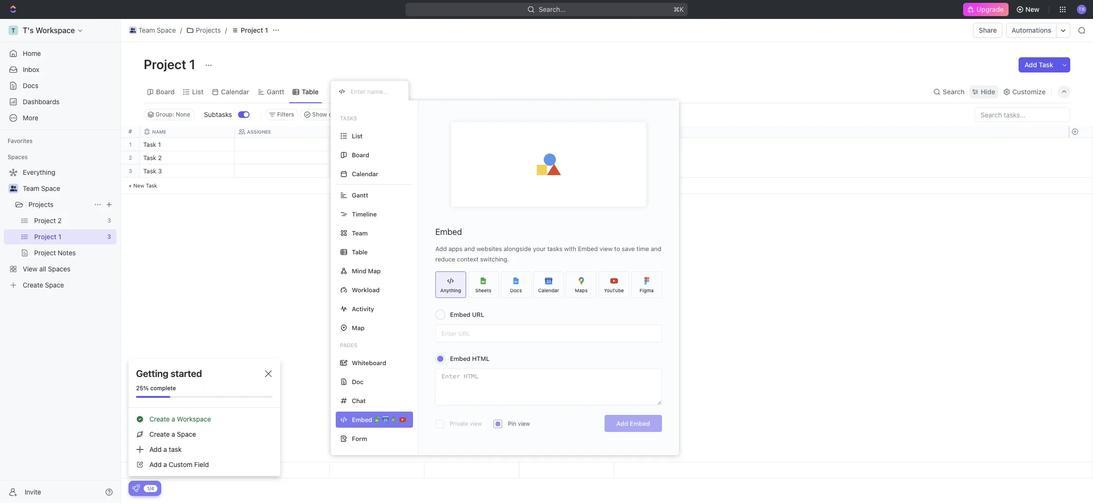 Task type: locate. For each thing, give the bounding box(es) containing it.
1 vertical spatial projects link
[[28, 197, 90, 212]]

2 vertical spatial task
[[146, 183, 157, 189]]

1 horizontal spatial team space link
[[127, 25, 178, 36]]

docs down inbox
[[23, 82, 38, 90]]

0 horizontal spatial board
[[156, 88, 175, 96]]

2 do from the top
[[344, 155, 352, 161]]

embed for embed url
[[450, 311, 470, 319]]

0 vertical spatial board
[[156, 88, 175, 96]]

task inside button
[[1039, 61, 1053, 69]]

table inside the "table" link
[[302, 88, 319, 96]]

‎task 1
[[143, 141, 161, 148]]

doc
[[352, 378, 364, 386]]

to inside add apps and websites alongside your tasks with embed view to save time and reduce context switching.
[[614, 245, 620, 253]]

2 vertical spatial to do
[[335, 168, 352, 175]]

save
[[622, 245, 635, 253]]

calendar up subtasks 'button' at top
[[221, 88, 249, 96]]

1 horizontal spatial project
[[241, 26, 263, 34]]

map down the activity
[[352, 324, 365, 332]]

started
[[171, 369, 202, 379]]

1 horizontal spatial projects link
[[184, 25, 223, 36]]

2 vertical spatial to do cell
[[330, 165, 424, 177]]

space
[[157, 26, 176, 34], [41, 184, 60, 193], [177, 431, 196, 439]]

cell
[[235, 138, 330, 151], [424, 138, 519, 151], [235, 151, 330, 164], [424, 151, 519, 164], [235, 165, 330, 177], [424, 165, 519, 177]]

to do for ‎task 1
[[335, 142, 352, 148]]

2 horizontal spatial team
[[352, 229, 368, 237]]

1 horizontal spatial team space
[[138, 26, 176, 34]]

projects
[[196, 26, 221, 34], [28, 201, 53, 209]]

team
[[138, 26, 155, 34], [23, 184, 39, 193], [352, 229, 368, 237]]

‎task down '‎task 1'
[[143, 154, 156, 162]]

a down "add a task"
[[163, 461, 167, 469]]

embed for embed
[[435, 227, 462, 237]]

3 left task 3
[[129, 168, 132, 174]]

docs
[[23, 82, 38, 90], [510, 288, 522, 293]]

to do cell
[[330, 138, 424, 151], [330, 151, 424, 164], [330, 165, 424, 177]]

spaces
[[8, 154, 28, 161]]

getting
[[136, 369, 168, 379]]

add a custom field
[[149, 461, 209, 469]]

add for add embed
[[616, 420, 628, 428]]

0 horizontal spatial project 1
[[144, 56, 198, 72]]

a left task
[[163, 446, 167, 454]]

0 vertical spatial table
[[302, 88, 319, 96]]

team space right user group image
[[138, 26, 176, 34]]

1 horizontal spatial 2
[[158, 154, 162, 162]]

board inside board link
[[156, 88, 175, 96]]

0 horizontal spatial team space link
[[23, 181, 115, 196]]

2 horizontal spatial view
[[600, 245, 613, 253]]

add inside add apps and websites alongside your tasks with embed view to save time and reduce context switching.
[[435, 245, 447, 253]]

0 vertical spatial new
[[1026, 5, 1040, 13]]

1 horizontal spatial projects
[[196, 26, 221, 34]]

new for new
[[1026, 5, 1040, 13]]

0 vertical spatial do
[[344, 142, 352, 148]]

2 vertical spatial team
[[352, 229, 368, 237]]

3
[[158, 167, 162, 175], [129, 168, 132, 174]]

do for task 3
[[344, 168, 352, 175]]

1 vertical spatial to do
[[335, 155, 352, 161]]

view inside add apps and websites alongside your tasks with embed view to save time and reduce context switching.
[[600, 245, 613, 253]]

0 horizontal spatial new
[[133, 183, 144, 189]]

0 horizontal spatial project
[[144, 56, 186, 72]]

board left list link
[[156, 88, 175, 96]]

add task button
[[1019, 57, 1059, 73]]

list up subtasks 'button' at top
[[192, 88, 204, 96]]

3 do from the top
[[344, 168, 352, 175]]

1 horizontal spatial docs
[[510, 288, 522, 293]]

list link
[[190, 85, 204, 98]]

space right user group image
[[157, 26, 176, 34]]

2 vertical spatial do
[[344, 168, 352, 175]]

0 horizontal spatial calendar
[[221, 88, 249, 96]]

new down task 3
[[133, 183, 144, 189]]

1 vertical spatial docs
[[510, 288, 522, 293]]

calendar left maps
[[538, 288, 559, 293]]

1 vertical spatial gantt
[[352, 191, 368, 199]]

2 left ‎task 2
[[129, 155, 132, 161]]

space down create a workspace
[[177, 431, 196, 439]]

1 vertical spatial do
[[344, 155, 352, 161]]

anything
[[440, 288, 461, 293]]

1 create from the top
[[149, 415, 170, 424]]

0 horizontal spatial team
[[23, 184, 39, 193]]

tree
[[4, 165, 117, 293]]

favorites button
[[4, 136, 36, 147]]

list down 'tasks'
[[352, 132, 363, 140]]

2 to do cell from the top
[[330, 151, 424, 164]]

do for ‎task 1
[[344, 142, 352, 148]]

0 vertical spatial projects link
[[184, 25, 223, 36]]

projects inside sidebar navigation
[[28, 201, 53, 209]]

row
[[140, 126, 614, 138]]

0 horizontal spatial and
[[464, 245, 475, 253]]

1 inside 1 2 3
[[129, 141, 132, 147]]

1 vertical spatial projects
[[28, 201, 53, 209]]

board down 'tasks'
[[352, 151, 369, 159]]

1 horizontal spatial gantt
[[352, 191, 368, 199]]

3 to do cell from the top
[[330, 165, 424, 177]]

add
[[1025, 61, 1037, 69], [435, 245, 447, 253], [616, 420, 628, 428], [149, 446, 162, 454], [149, 461, 162, 469]]

1 horizontal spatial space
[[157, 26, 176, 34]]

1 vertical spatial project
[[144, 56, 186, 72]]

do
[[344, 142, 352, 148], [344, 155, 352, 161], [344, 168, 352, 175]]

0 horizontal spatial 2
[[129, 155, 132, 161]]

show closed button
[[300, 109, 351, 120]]

1 vertical spatial list
[[352, 132, 363, 140]]

getting started
[[136, 369, 202, 379]]

map
[[368, 267, 381, 275], [352, 324, 365, 332]]

reduce
[[435, 256, 455, 263]]

projects link
[[184, 25, 223, 36], [28, 197, 90, 212]]

0 vertical spatial calendar
[[221, 88, 249, 96]]

1 horizontal spatial view
[[518, 421, 530, 428]]

team right user group icon
[[23, 184, 39, 193]]

a for workspace
[[172, 415, 175, 424]]

2 to do from the top
[[335, 155, 352, 161]]

1 vertical spatial table
[[352, 248, 368, 256]]

1 vertical spatial ‎task
[[143, 154, 156, 162]]

create for create a space
[[149, 431, 170, 439]]

2 row group from the left
[[140, 138, 614, 194]]

to for ‎task 1
[[335, 142, 343, 148]]

2 up task 3
[[158, 154, 162, 162]]

to
[[335, 142, 343, 148], [335, 155, 343, 161], [335, 168, 343, 175], [614, 245, 620, 253]]

view for private view
[[470, 421, 482, 428]]

0 horizontal spatial list
[[192, 88, 204, 96]]

1 horizontal spatial project 1
[[241, 26, 268, 34]]

1 vertical spatial team space
[[23, 184, 60, 193]]

1
[[265, 26, 268, 34], [189, 56, 196, 72], [158, 141, 161, 148], [129, 141, 132, 147]]

tree containing team space
[[4, 165, 117, 293]]

table up show
[[302, 88, 319, 96]]

0 horizontal spatial space
[[41, 184, 60, 193]]

0 vertical spatial projects
[[196, 26, 221, 34]]

map right mind
[[368, 267, 381, 275]]

1 horizontal spatial /
[[225, 26, 227, 34]]

0 horizontal spatial /
[[180, 26, 182, 34]]

0 vertical spatial team space link
[[127, 25, 178, 36]]

create up 'create a space'
[[149, 415, 170, 424]]

your
[[533, 245, 546, 253]]

user group image
[[10, 186, 17, 192]]

1 vertical spatial to do cell
[[330, 151, 424, 164]]

0 horizontal spatial docs
[[23, 82, 38, 90]]

1 horizontal spatial 3
[[158, 167, 162, 175]]

3 row group from the left
[[1069, 138, 1093, 194]]

0 vertical spatial to do
[[335, 142, 352, 148]]

#
[[128, 128, 132, 135]]

space right user group icon
[[41, 184, 60, 193]]

view
[[343, 88, 358, 96]]

1 vertical spatial project 1
[[144, 56, 198, 72]]

onboarding checklist button image
[[132, 485, 140, 493]]

create for create a workspace
[[149, 415, 170, 424]]

view for pin view
[[518, 421, 530, 428]]

a up task
[[172, 431, 175, 439]]

‎task
[[143, 141, 156, 148], [143, 154, 156, 162]]

press space to select this row. row
[[121, 138, 140, 151], [140, 138, 614, 153], [121, 151, 140, 165], [140, 151, 614, 166], [121, 165, 140, 178], [140, 165, 614, 179], [140, 463, 614, 479]]

task up "customize" at right
[[1039, 61, 1053, 69]]

project 1 link
[[229, 25, 270, 36]]

2 and from the left
[[651, 245, 662, 253]]

1 vertical spatial team
[[23, 184, 39, 193]]

and up context
[[464, 245, 475, 253]]

maps
[[575, 288, 588, 293]]

press space to select this row. row containing 1
[[121, 138, 140, 151]]

2 inside 1 2 3
[[129, 155, 132, 161]]

project
[[241, 26, 263, 34], [144, 56, 186, 72]]

pin
[[508, 421, 516, 428]]

25% complete
[[136, 385, 176, 392]]

0 vertical spatial to do cell
[[330, 138, 424, 151]]

to do cell for task 3
[[330, 165, 424, 177]]

row group
[[121, 138, 140, 194], [140, 138, 614, 194], [1069, 138, 1093, 194]]

table
[[302, 88, 319, 96], [352, 248, 368, 256]]

0 vertical spatial create
[[149, 415, 170, 424]]

new
[[1026, 5, 1040, 13], [133, 183, 144, 189]]

create up "add a task"
[[149, 431, 170, 439]]

private view
[[450, 421, 482, 428]]

0 horizontal spatial table
[[302, 88, 319, 96]]

a up 'create a space'
[[172, 415, 175, 424]]

task down task 3
[[146, 183, 157, 189]]

0 vertical spatial docs
[[23, 82, 38, 90]]

0 horizontal spatial 3
[[129, 168, 132, 174]]

0 horizontal spatial projects link
[[28, 197, 90, 212]]

2 horizontal spatial space
[[177, 431, 196, 439]]

1 to do cell from the top
[[330, 138, 424, 151]]

2 horizontal spatial calendar
[[538, 288, 559, 293]]

1 vertical spatial space
[[41, 184, 60, 193]]

1 vertical spatial map
[[352, 324, 365, 332]]

1 vertical spatial create
[[149, 431, 170, 439]]

1 horizontal spatial new
[[1026, 5, 1040, 13]]

view right pin on the bottom of the page
[[518, 421, 530, 428]]

gantt
[[267, 88, 284, 96], [352, 191, 368, 199]]

team right user group image
[[138, 26, 155, 34]]

gantt left the "table" link
[[267, 88, 284, 96]]

view right private
[[470, 421, 482, 428]]

customize
[[1012, 88, 1046, 96]]

task
[[1039, 61, 1053, 69], [143, 167, 156, 175], [146, 183, 157, 189]]

1 horizontal spatial and
[[651, 245, 662, 253]]

1 / from the left
[[180, 26, 182, 34]]

1 ‎task from the top
[[143, 141, 156, 148]]

onboarding checklist button element
[[132, 485, 140, 493]]

team down timeline
[[352, 229, 368, 237]]

1 vertical spatial calendar
[[352, 170, 378, 178]]

list
[[192, 88, 204, 96], [352, 132, 363, 140]]

gantt up timeline
[[352, 191, 368, 199]]

embed inside button
[[630, 420, 650, 428]]

add embed button
[[605, 415, 662, 433]]

task for new task
[[146, 183, 157, 189]]

3 to do from the top
[[335, 168, 352, 175]]

1 vertical spatial team space link
[[23, 181, 115, 196]]

dashboards link
[[4, 94, 117, 110]]

calendar up timeline
[[352, 170, 378, 178]]

1 vertical spatial new
[[133, 183, 144, 189]]

2
[[158, 154, 162, 162], [129, 155, 132, 161]]

activity
[[352, 305, 374, 313]]

and right time
[[651, 245, 662, 253]]

1 horizontal spatial list
[[352, 132, 363, 140]]

0 horizontal spatial team space
[[23, 184, 60, 193]]

1 to do from the top
[[335, 142, 352, 148]]

a for custom
[[163, 461, 167, 469]]

3 down ‎task 2
[[158, 167, 162, 175]]

project 1
[[241, 26, 268, 34], [144, 56, 198, 72]]

0 horizontal spatial projects
[[28, 201, 53, 209]]

docs right sheets
[[510, 288, 522, 293]]

invite
[[25, 488, 41, 496]]

0 vertical spatial task
[[1039, 61, 1053, 69]]

grid
[[121, 126, 1093, 479]]

press space to select this row. row containing ‎task 1
[[140, 138, 614, 153]]

workload
[[352, 286, 380, 294]]

0 vertical spatial project
[[241, 26, 263, 34]]

form
[[352, 435, 367, 443]]

mind
[[352, 267, 366, 275]]

view left save
[[600, 245, 613, 253]]

sidebar navigation
[[0, 19, 121, 504]]

team space link inside sidebar navigation
[[23, 181, 115, 196]]

0 horizontal spatial map
[[352, 324, 365, 332]]

team space
[[138, 26, 176, 34], [23, 184, 60, 193]]

1 horizontal spatial map
[[368, 267, 381, 275]]

custom
[[169, 461, 193, 469]]

new inside "button"
[[1026, 5, 1040, 13]]

add apps and websites alongside your tasks with embed view to save time and reduce context switching.
[[435, 245, 662, 263]]

table up mind
[[352, 248, 368, 256]]

row group containing 1 2 3
[[121, 138, 140, 194]]

2 create from the top
[[149, 431, 170, 439]]

switching.
[[480, 256, 509, 263]]

0 vertical spatial space
[[157, 26, 176, 34]]

2 vertical spatial calendar
[[538, 288, 559, 293]]

0 horizontal spatial gantt
[[267, 88, 284, 96]]

tasks
[[547, 245, 563, 253]]

1 do from the top
[[344, 142, 352, 148]]

0 vertical spatial team
[[138, 26, 155, 34]]

board
[[156, 88, 175, 96], [352, 151, 369, 159]]

‎task up ‎task 2
[[143, 141, 156, 148]]

workspace
[[177, 415, 211, 424]]

0 vertical spatial list
[[192, 88, 204, 96]]

private
[[450, 421, 468, 428]]

Search tasks... text field
[[975, 108, 1070, 122]]

1 horizontal spatial calendar
[[352, 170, 378, 178]]

team space right user group icon
[[23, 184, 60, 193]]

task for add task
[[1039, 61, 1053, 69]]

2 ‎task from the top
[[143, 154, 156, 162]]

embed
[[435, 227, 462, 237], [578, 245, 598, 253], [450, 311, 470, 319], [450, 355, 470, 363], [630, 420, 650, 428]]

0 vertical spatial ‎task
[[143, 141, 156, 148]]

home link
[[4, 46, 117, 61]]

0 horizontal spatial view
[[470, 421, 482, 428]]

task down ‎task 2
[[143, 167, 156, 175]]

new up the automations
[[1026, 5, 1040, 13]]

1 row group from the left
[[121, 138, 140, 194]]

1 vertical spatial board
[[352, 151, 369, 159]]



Task type: vqa. For each thing, say whether or not it's contained in the screenshot.
the top Recommended
no



Task type: describe. For each thing, give the bounding box(es) containing it.
gantt link
[[265, 85, 284, 98]]

docs inside sidebar navigation
[[23, 82, 38, 90]]

inbox link
[[4, 62, 117, 77]]

pin view
[[508, 421, 530, 428]]

Enter URL text field
[[436, 325, 662, 342]]

add for add a task
[[149, 446, 162, 454]]

a for space
[[172, 431, 175, 439]]

home
[[23, 49, 41, 57]]

to for ‎task 2
[[335, 155, 343, 161]]

context
[[457, 256, 479, 263]]

to do for ‎task 2
[[335, 155, 352, 161]]

show closed
[[312, 111, 347, 118]]

list inside list link
[[192, 88, 204, 96]]

press space to select this row. row containing 3
[[121, 165, 140, 178]]

automations button
[[1007, 23, 1056, 37]]

tree inside sidebar navigation
[[4, 165, 117, 293]]

new button
[[1012, 2, 1045, 17]]

⌘k
[[674, 5, 684, 13]]

team space inside sidebar navigation
[[23, 184, 60, 193]]

row group containing ‎task 1
[[140, 138, 614, 194]]

tasks
[[340, 115, 357, 121]]

favorites
[[8, 138, 33, 145]]

upgrade
[[977, 5, 1004, 13]]

add for add a custom field
[[149, 461, 162, 469]]

embed url
[[450, 311, 484, 319]]

upgrade link
[[963, 3, 1009, 16]]

html
[[472, 355, 490, 363]]

add for add task
[[1025, 61, 1037, 69]]

alongside
[[504, 245, 531, 253]]

youtube
[[604, 288, 624, 293]]

do for ‎task 2
[[344, 155, 352, 161]]

calendar link
[[219, 85, 249, 98]]

subtasks button
[[200, 107, 238, 122]]

1 2 3
[[129, 141, 132, 174]]

new task
[[133, 183, 157, 189]]

2 / from the left
[[225, 26, 227, 34]]

time
[[637, 245, 649, 253]]

show
[[312, 111, 327, 118]]

Enter HTML text field
[[436, 369, 662, 405]]

search button
[[931, 85, 968, 98]]

task 3
[[143, 167, 162, 175]]

1 vertical spatial task
[[143, 167, 156, 175]]

close image
[[265, 371, 272, 378]]

add task
[[1025, 61, 1053, 69]]

customize button
[[1000, 85, 1049, 98]]

websites
[[477, 245, 502, 253]]

create a workspace
[[149, 415, 211, 424]]

url
[[472, 311, 484, 319]]

add for add apps and websites alongside your tasks with embed view to save time and reduce context switching.
[[435, 245, 447, 253]]

0 vertical spatial gantt
[[267, 88, 284, 96]]

0 vertical spatial map
[[368, 267, 381, 275]]

apps
[[449, 245, 463, 253]]

whiteboard
[[352, 359, 386, 367]]

team inside sidebar navigation
[[23, 184, 39, 193]]

create a space
[[149, 431, 196, 439]]

‎task 2
[[143, 154, 162, 162]]

hide
[[981, 88, 995, 96]]

a for task
[[163, 446, 167, 454]]

user group image
[[130, 28, 136, 33]]

add embed
[[616, 420, 650, 428]]

hide button
[[969, 85, 998, 98]]

to do cell for ‎task 2
[[330, 151, 424, 164]]

2 for 1
[[129, 155, 132, 161]]

embed for embed html
[[450, 355, 470, 363]]

search
[[943, 88, 965, 96]]

2 vertical spatial space
[[177, 431, 196, 439]]

grid containing ‎task 1
[[121, 126, 1093, 479]]

complete
[[150, 385, 176, 392]]

inbox
[[23, 65, 39, 74]]

press space to select this row. row containing task 3
[[140, 165, 614, 179]]

embed html
[[450, 355, 490, 363]]

25%
[[136, 385, 149, 392]]

search...
[[539, 5, 566, 13]]

chat
[[352, 397, 366, 405]]

Enter name... field
[[350, 87, 401, 96]]

docs link
[[4, 78, 117, 93]]

timeline
[[352, 210, 377, 218]]

share button
[[973, 23, 1003, 38]]

embed inside add apps and websites alongside your tasks with embed view to save time and reduce context switching.
[[578, 245, 598, 253]]

0 vertical spatial project 1
[[241, 26, 268, 34]]

to do cell for ‎task 1
[[330, 138, 424, 151]]

sheets
[[475, 288, 491, 293]]

add a task
[[149, 446, 182, 454]]

view button
[[331, 85, 361, 98]]

new for new task
[[133, 183, 144, 189]]

figma
[[640, 288, 654, 293]]

field
[[194, 461, 209, 469]]

to do for task 3
[[335, 168, 352, 175]]

space inside sidebar navigation
[[41, 184, 60, 193]]

subtasks
[[204, 110, 232, 119]]

‎task for ‎task 1
[[143, 141, 156, 148]]

automations
[[1012, 26, 1051, 34]]

pages
[[340, 342, 357, 349]]

closed
[[329, 111, 347, 118]]

dashboards
[[23, 98, 60, 106]]

2 for ‎task
[[158, 154, 162, 162]]

with
[[564, 245, 576, 253]]

1 horizontal spatial table
[[352, 248, 368, 256]]

0 vertical spatial team space
[[138, 26, 176, 34]]

mind map
[[352, 267, 381, 275]]

1/4
[[147, 486, 154, 492]]

1 and from the left
[[464, 245, 475, 253]]

table link
[[300, 85, 319, 98]]

press space to select this row. row containing ‎task 2
[[140, 151, 614, 166]]

press space to select this row. row containing 2
[[121, 151, 140, 165]]

view button
[[331, 81, 361, 103]]

share
[[979, 26, 997, 34]]

board link
[[154, 85, 175, 98]]

1 horizontal spatial board
[[352, 151, 369, 159]]

1 horizontal spatial team
[[138, 26, 155, 34]]

to for task 3
[[335, 168, 343, 175]]

‎task for ‎task 2
[[143, 154, 156, 162]]



